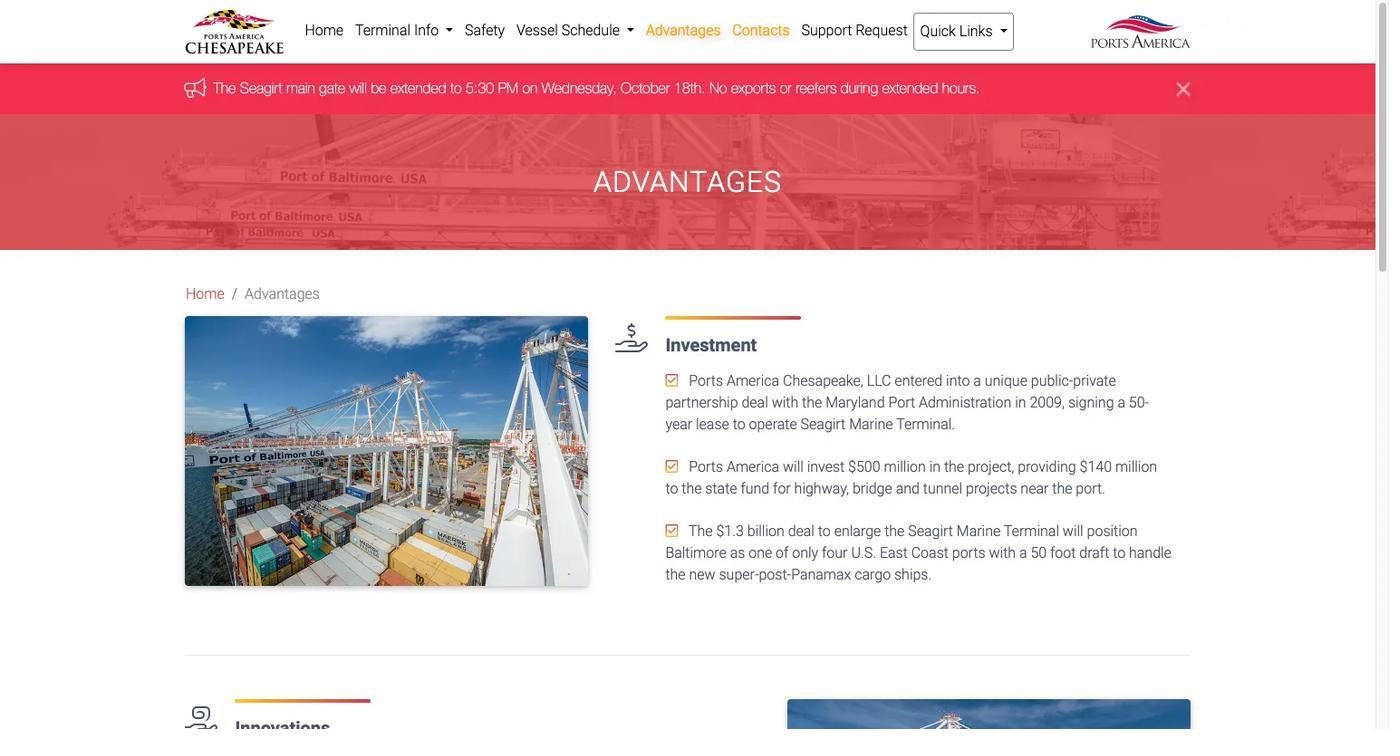 Task type: vqa. For each thing, say whether or not it's contained in the screenshot.
Marine
yes



Task type: locate. For each thing, give the bounding box(es) containing it.
the left "main"
[[214, 80, 236, 96]]

super-
[[719, 567, 759, 584]]

near
[[1021, 481, 1049, 498]]

a left 50
[[1019, 545, 1027, 562]]

1 vertical spatial deal
[[788, 523, 815, 540]]

the down chesapeake, at right
[[802, 395, 822, 412]]

in inside ports america chesapeake, llc entered into a unique public-private partnership deal with the maryland port administration in 2009, signing a 50- year lease to operate seagirt marine terminal.
[[1015, 395, 1026, 412]]

1 vertical spatial home
[[186, 286, 224, 303]]

0 vertical spatial a
[[973, 373, 981, 390]]

america up fund
[[727, 459, 779, 476]]

new
[[689, 567, 716, 584]]

the $1.3 billion deal to enlarge the seagirt marine terminal will position baltimore as one of only four u.s. east coast ports with a 50 foot draft to handle the new super-post-panamax cargo ships.
[[665, 523, 1172, 584]]

ships.
[[894, 567, 932, 584]]

0 horizontal spatial home
[[186, 286, 224, 303]]

check square image for ports america chesapeake, llc entered into a unique public-private partnership deal with the maryland port administration in 2009, signing a 50- year lease to operate seagirt marine terminal.
[[665, 374, 678, 388]]

to down position
[[1113, 545, 1126, 562]]

with right the ports
[[989, 545, 1016, 562]]

deal
[[742, 395, 768, 412], [788, 523, 815, 540]]

0 vertical spatial deal
[[742, 395, 768, 412]]

2 vertical spatial seagirt
[[908, 523, 953, 540]]

1 horizontal spatial extended
[[883, 80, 939, 96]]

america
[[727, 373, 779, 390], [727, 459, 779, 476]]

0 horizontal spatial deal
[[742, 395, 768, 412]]

1 vertical spatial home link
[[186, 284, 224, 306]]

a inside "the $1.3 billion deal to enlarge the seagirt marine terminal will position baltimore as one of only four u.s. east coast ports with a 50 foot draft to handle the new super-post-panamax cargo ships."
[[1019, 545, 1027, 562]]

0 horizontal spatial the
[[214, 80, 236, 96]]

1 horizontal spatial with
[[989, 545, 1016, 562]]

coast
[[911, 545, 949, 562]]

0 vertical spatial marine
[[849, 416, 893, 433]]

1 check square image from the top
[[665, 374, 678, 388]]

0 horizontal spatial home link
[[186, 284, 224, 306]]

position
[[1087, 523, 1138, 540]]

ports
[[689, 373, 723, 390], [689, 459, 723, 476]]

llc
[[867, 373, 891, 390]]

america inside ports america chesapeake, llc entered into a unique public-private partnership deal with the maryland port administration in 2009, signing a 50- year lease to operate seagirt marine terminal.
[[727, 373, 779, 390]]

0 vertical spatial ports
[[689, 373, 723, 390]]

0 horizontal spatial terminal
[[355, 22, 411, 39]]

quick
[[920, 23, 956, 40]]

1 horizontal spatial deal
[[788, 523, 815, 540]]

home link
[[299, 13, 349, 49], [186, 284, 224, 306]]

0 vertical spatial home
[[305, 22, 344, 39]]

1 vertical spatial ports
[[689, 459, 723, 476]]

wednesday,
[[542, 80, 617, 96]]

one
[[749, 545, 772, 562]]

0 horizontal spatial in
[[929, 459, 941, 476]]

enlarge
[[834, 523, 881, 540]]

1 vertical spatial marine
[[957, 523, 1001, 540]]

marine inside ports america chesapeake, llc entered into a unique public-private partnership deal with the maryland port administration in 2009, signing a 50- year lease to operate seagirt marine terminal.
[[849, 416, 893, 433]]

america inside ports america will invest $500 million in the project, providing $140 million to the state fund for highway, bridge and tunnel projects near the port.
[[727, 459, 779, 476]]

in up tunnel
[[929, 459, 941, 476]]

terminal inside "the $1.3 billion deal to enlarge the seagirt marine terminal will position baltimore as one of only four u.s. east coast ports with a 50 foot draft to handle the new super-post-panamax cargo ships."
[[1004, 523, 1059, 540]]

close image
[[1177, 78, 1191, 100]]

year
[[665, 416, 692, 433]]

will up foot
[[1063, 523, 1083, 540]]

0 vertical spatial home link
[[299, 13, 349, 49]]

1 horizontal spatial seagirt
[[801, 416, 846, 433]]

will up the for
[[783, 459, 804, 476]]

to left 5:30
[[451, 80, 462, 96]]

schedule
[[562, 22, 620, 39]]

ports inside ports america will invest $500 million in the project, providing $140 million to the state fund for highway, bridge and tunnel projects near the port.
[[689, 459, 723, 476]]

2 vertical spatial a
[[1019, 545, 1027, 562]]

0 vertical spatial will
[[350, 80, 367, 96]]

2 check square image from the top
[[665, 460, 678, 474]]

the left state on the bottom of page
[[682, 481, 702, 498]]

to right 'lease' on the right of the page
[[733, 416, 745, 433]]

contacts
[[732, 22, 790, 39]]

0 vertical spatial with
[[772, 395, 798, 412]]

2 extended from the left
[[883, 80, 939, 96]]

1 vertical spatial with
[[989, 545, 1016, 562]]

reefers
[[796, 80, 837, 96]]

deal up only
[[788, 523, 815, 540]]

0 vertical spatial seagirt
[[240, 80, 283, 96]]

fund
[[741, 481, 770, 498]]

home for right the home link
[[305, 22, 344, 39]]

0 vertical spatial advantages
[[646, 22, 721, 39]]

1 vertical spatial check square image
[[665, 460, 678, 474]]

the inside ports america chesapeake, llc entered into a unique public-private partnership deal with the maryland port administration in 2009, signing a 50- year lease to operate seagirt marine terminal.
[[802, 395, 822, 412]]

0 horizontal spatial extended
[[391, 80, 447, 96]]

will
[[350, 80, 367, 96], [783, 459, 804, 476], [1063, 523, 1083, 540]]

will inside the seagirt main gate will be extended to 5:30 pm on wednesday, october 18th.  no exports or reefers during extended hours. "alert"
[[350, 80, 367, 96]]

1 horizontal spatial the
[[689, 523, 713, 540]]

seagirt left "main"
[[240, 80, 283, 96]]

panamax
[[791, 567, 851, 584]]

0 vertical spatial in
[[1015, 395, 1026, 412]]

seagirt
[[240, 80, 283, 96], [801, 416, 846, 433], [908, 523, 953, 540]]

1 horizontal spatial will
[[783, 459, 804, 476]]

to up the "four"
[[818, 523, 831, 540]]

advantages link
[[640, 13, 727, 49]]

1 vertical spatial in
[[929, 459, 941, 476]]

ports up partnership
[[689, 373, 723, 390]]

gate
[[320, 80, 346, 96]]

a right into
[[973, 373, 981, 390]]

terminal up 50
[[1004, 523, 1059, 540]]

request
[[856, 22, 908, 39]]

terminal left info at the top of the page
[[355, 22, 411, 39]]

2 million from the left
[[1115, 459, 1157, 476]]

to inside ports america will invest $500 million in the project, providing $140 million to the state fund for highway, bridge and tunnel projects near the port.
[[665, 481, 678, 498]]

0 vertical spatial check square image
[[665, 374, 678, 388]]

0 horizontal spatial marine
[[849, 416, 893, 433]]

vessel
[[516, 22, 558, 39]]

1 horizontal spatial marine
[[957, 523, 1001, 540]]

signing
[[1068, 395, 1114, 412]]

port
[[888, 395, 915, 412]]

1 vertical spatial seagirt
[[801, 416, 846, 433]]

million up and
[[884, 459, 926, 476]]

2 horizontal spatial will
[[1063, 523, 1083, 540]]

terminal info link
[[349, 13, 459, 49]]

foot
[[1050, 545, 1076, 562]]

terminal
[[355, 22, 411, 39], [1004, 523, 1059, 540]]

million right $140
[[1115, 459, 1157, 476]]

extended right be on the left
[[391, 80, 447, 96]]

1 vertical spatial a
[[1118, 395, 1125, 412]]

million
[[884, 459, 926, 476], [1115, 459, 1157, 476]]

bridge
[[853, 481, 892, 498]]

1 vertical spatial will
[[783, 459, 804, 476]]

the inside "the $1.3 billion deal to enlarge the seagirt marine terminal will position baltimore as one of only four u.s. east coast ports with a 50 foot draft to handle the new super-post-panamax cargo ships."
[[689, 523, 713, 540]]

a
[[973, 373, 981, 390], [1118, 395, 1125, 412], [1019, 545, 1027, 562]]

investment
[[665, 335, 757, 356]]

1 horizontal spatial a
[[1019, 545, 1027, 562]]

2 vertical spatial will
[[1063, 523, 1083, 540]]

no
[[710, 80, 728, 96]]

the down providing at right
[[1052, 481, 1072, 498]]

will inside ports america will invest $500 million in the project, providing $140 million to the state fund for highway, bridge and tunnel projects near the port.
[[783, 459, 804, 476]]

highway,
[[794, 481, 849, 498]]

50
[[1031, 545, 1047, 562]]

the
[[214, 80, 236, 96], [689, 523, 713, 540]]

1 horizontal spatial in
[[1015, 395, 1026, 412]]

0 horizontal spatial with
[[772, 395, 798, 412]]

vessel schedule link
[[511, 13, 640, 49]]

marine
[[849, 416, 893, 433], [957, 523, 1001, 540]]

the up baltimore
[[689, 523, 713, 540]]

project,
[[968, 459, 1014, 476]]

baltimore
[[665, 545, 726, 562]]

1 vertical spatial terminal
[[1004, 523, 1059, 540]]

2 ports from the top
[[689, 459, 723, 476]]

will left be on the left
[[350, 80, 367, 96]]

0 horizontal spatial a
[[973, 373, 981, 390]]

0 horizontal spatial million
[[884, 459, 926, 476]]

seagirt inside ports america chesapeake, llc entered into a unique public-private partnership deal with the maryland port administration in 2009, signing a 50- year lease to operate seagirt marine terminal.
[[801, 416, 846, 433]]

a left 50-
[[1118, 395, 1125, 412]]

with
[[772, 395, 798, 412], [989, 545, 1016, 562]]

1 horizontal spatial million
[[1115, 459, 1157, 476]]

to up check square image
[[665, 481, 678, 498]]

marine down maryland
[[849, 416, 893, 433]]

four
[[822, 545, 848, 562]]

0 vertical spatial the
[[214, 80, 236, 96]]

ports inside ports america chesapeake, llc entered into a unique public-private partnership deal with the maryland port administration in 2009, signing a 50- year lease to operate seagirt marine terminal.
[[689, 373, 723, 390]]

seagirt down maryland
[[801, 416, 846, 433]]

seagirt up coast
[[908, 523, 953, 540]]

0 horizontal spatial seagirt
[[240, 80, 283, 96]]

the up tunnel
[[944, 459, 964, 476]]

billion
[[747, 523, 784, 540]]

ports
[[952, 545, 986, 562]]

1 horizontal spatial home
[[305, 22, 344, 39]]

2 america from the top
[[727, 459, 779, 476]]

check square image
[[665, 374, 678, 388], [665, 460, 678, 474]]

the inside "alert"
[[214, 80, 236, 96]]

america up operate
[[727, 373, 779, 390]]

main
[[287, 80, 316, 96]]

1 ports from the top
[[689, 373, 723, 390]]

deal up operate
[[742, 395, 768, 412]]

0 vertical spatial america
[[727, 373, 779, 390]]

1 vertical spatial advantages
[[593, 165, 782, 200]]

to
[[451, 80, 462, 96], [733, 416, 745, 433], [665, 481, 678, 498], [818, 523, 831, 540], [1113, 545, 1126, 562]]

in down unique at the right
[[1015, 395, 1026, 412]]

info
[[414, 22, 439, 39]]

marine up the ports
[[957, 523, 1001, 540]]

and
[[896, 481, 920, 498]]

with up operate
[[772, 395, 798, 412]]

1 america from the top
[[727, 373, 779, 390]]

1 vertical spatial the
[[689, 523, 713, 540]]

50-
[[1129, 395, 1149, 412]]

1 horizontal spatial home link
[[299, 13, 349, 49]]

state
[[705, 481, 737, 498]]

check square image for ports america will invest $500 million in the project, providing $140 million to the state fund for highway, bridge and tunnel projects near the port.
[[665, 460, 678, 474]]

check square image down year
[[665, 460, 678, 474]]

2 horizontal spatial seagirt
[[908, 523, 953, 540]]

ports up state on the bottom of page
[[689, 459, 723, 476]]

the
[[802, 395, 822, 412], [944, 459, 964, 476], [682, 481, 702, 498], [1052, 481, 1072, 498], [885, 523, 905, 540], [665, 567, 686, 584]]

1 vertical spatial america
[[727, 459, 779, 476]]

0 horizontal spatial will
[[350, 80, 367, 96]]

check square image up partnership
[[665, 374, 678, 388]]

extended right during
[[883, 80, 939, 96]]

pm
[[499, 80, 519, 96]]

1 horizontal spatial terminal
[[1004, 523, 1059, 540]]



Task type: describe. For each thing, give the bounding box(es) containing it.
october
[[621, 80, 670, 96]]

quick links
[[920, 23, 996, 40]]

$1.3
[[716, 523, 744, 540]]

private
[[1073, 373, 1116, 390]]

projects
[[966, 481, 1017, 498]]

america for chesapeake,
[[727, 373, 779, 390]]

only
[[792, 545, 818, 562]]

hours.
[[943, 80, 981, 96]]

support request link
[[796, 13, 914, 49]]

bullhorn image
[[185, 78, 214, 98]]

1 million from the left
[[884, 459, 926, 476]]

safety link
[[459, 13, 511, 49]]

2 horizontal spatial a
[[1118, 395, 1125, 412]]

exports
[[732, 80, 776, 96]]

1 extended from the left
[[391, 80, 447, 96]]

5:30
[[466, 80, 494, 96]]

check square image
[[665, 524, 678, 539]]

quick links link
[[914, 13, 1014, 51]]

seagirt inside "the $1.3 billion deal to enlarge the seagirt marine terminal will position baltimore as one of only four u.s. east coast ports with a 50 foot draft to handle the new super-post-panamax cargo ships."
[[908, 523, 953, 540]]

to inside "alert"
[[451, 80, 462, 96]]

support request
[[801, 22, 908, 39]]

maryland
[[826, 395, 885, 412]]

u.s.
[[851, 545, 876, 562]]

ports america will invest $500 million in the project, providing $140 million to the state fund for highway, bridge and tunnel projects near the port.
[[665, 459, 1157, 498]]

the seagirt main gate will be extended to 5:30 pm on wednesday, october 18th.  no exports or reefers during extended hours.
[[214, 80, 981, 96]]

lease
[[696, 416, 729, 433]]

support
[[801, 22, 852, 39]]

into
[[946, 373, 970, 390]]

vessel schedule
[[516, 22, 623, 39]]

administration
[[919, 395, 1012, 412]]

entered
[[895, 373, 943, 390]]

of
[[776, 545, 789, 562]]

draft
[[1079, 545, 1109, 562]]

handle
[[1129, 545, 1172, 562]]

will inside "the $1.3 billion deal to enlarge the seagirt marine terminal will position baltimore as one of only four u.s. east coast ports with a 50 foot draft to handle the new super-post-panamax cargo ships."
[[1063, 523, 1083, 540]]

home for the home link to the left
[[186, 286, 224, 303]]

or
[[780, 80, 792, 96]]

with inside "the $1.3 billion deal to enlarge the seagirt marine terminal will position baltimore as one of only four u.s. east coast ports with a 50 foot draft to handle the new super-post-panamax cargo ships."
[[989, 545, 1016, 562]]

safety
[[465, 22, 505, 39]]

marine inside "the $1.3 billion deal to enlarge the seagirt marine terminal will position baltimore as one of only four u.s. east coast ports with a 50 foot draft to handle the new super-post-panamax cargo ships."
[[957, 523, 1001, 540]]

ports for ports america chesapeake, llc entered into a unique public-private partnership deal with the maryland port administration in 2009, signing a 50- year lease to operate seagirt marine terminal.
[[689, 373, 723, 390]]

the left new
[[665, 567, 686, 584]]

chesapeake,
[[783, 373, 863, 390]]

cargo
[[855, 567, 891, 584]]

operate
[[749, 416, 797, 433]]

for
[[773, 481, 791, 498]]

the for $1.3
[[689, 523, 713, 540]]

unique
[[985, 373, 1027, 390]]

partnership
[[665, 395, 738, 412]]

tunnel
[[923, 481, 962, 498]]

18th.
[[674, 80, 706, 96]]

deal inside ports america chesapeake, llc entered into a unique public-private partnership deal with the maryland port administration in 2009, signing a 50- year lease to operate seagirt marine terminal.
[[742, 395, 768, 412]]

post-
[[759, 567, 791, 584]]

the for seagirt
[[214, 80, 236, 96]]

links
[[959, 23, 993, 40]]

the seagirt main gate will be extended to 5:30 pm on wednesday, october 18th.  no exports or reefers during extended hours. link
[[214, 80, 981, 96]]

2 vertical spatial advantages
[[245, 286, 320, 303]]

providing
[[1018, 459, 1076, 476]]

to inside ports america chesapeake, llc entered into a unique public-private partnership deal with the maryland port administration in 2009, signing a 50- year lease to operate seagirt marine terminal.
[[733, 416, 745, 433]]

terminal info
[[355, 22, 442, 39]]

seagirt inside "alert"
[[240, 80, 283, 96]]

be
[[371, 80, 387, 96]]

on
[[523, 80, 538, 96]]

the seagirt main gate will be extended to 5:30 pm on wednesday, october 18th.  no exports or reefers during extended hours. alert
[[0, 64, 1376, 115]]

2009,
[[1030, 395, 1065, 412]]

contacts link
[[727, 13, 796, 49]]

terminal.
[[896, 416, 955, 433]]

public-
[[1031, 373, 1073, 390]]

the up east
[[885, 523, 905, 540]]

as
[[730, 545, 745, 562]]

advantages inside advantages link
[[646, 22, 721, 39]]

port.
[[1076, 481, 1105, 498]]

0 vertical spatial terminal
[[355, 22, 411, 39]]

ports for ports america will invest $500 million in the project, providing $140 million to the state fund for highway, bridge and tunnel projects near the port.
[[689, 459, 723, 476]]

america for will
[[727, 459, 779, 476]]

in inside ports america will invest $500 million in the project, providing $140 million to the state fund for highway, bridge and tunnel projects near the port.
[[929, 459, 941, 476]]

ports america chesapeake, llc entered into a unique public-private partnership deal with the maryland port administration in 2009, signing a 50- year lease to operate seagirt marine terminal.
[[665, 373, 1149, 433]]

innovations image
[[787, 700, 1191, 729]]

deal inside "the $1.3 billion deal to enlarge the seagirt marine terminal will position baltimore as one of only four u.s. east coast ports with a 50 foot draft to handle the new super-post-panamax cargo ships."
[[788, 523, 815, 540]]

during
[[841, 80, 879, 96]]

investment image
[[185, 317, 588, 586]]

invest
[[807, 459, 845, 476]]

with inside ports america chesapeake, llc entered into a unique public-private partnership deal with the maryland port administration in 2009, signing a 50- year lease to operate seagirt marine terminal.
[[772, 395, 798, 412]]

east
[[880, 545, 908, 562]]

$500
[[848, 459, 880, 476]]

$140
[[1080, 459, 1112, 476]]



